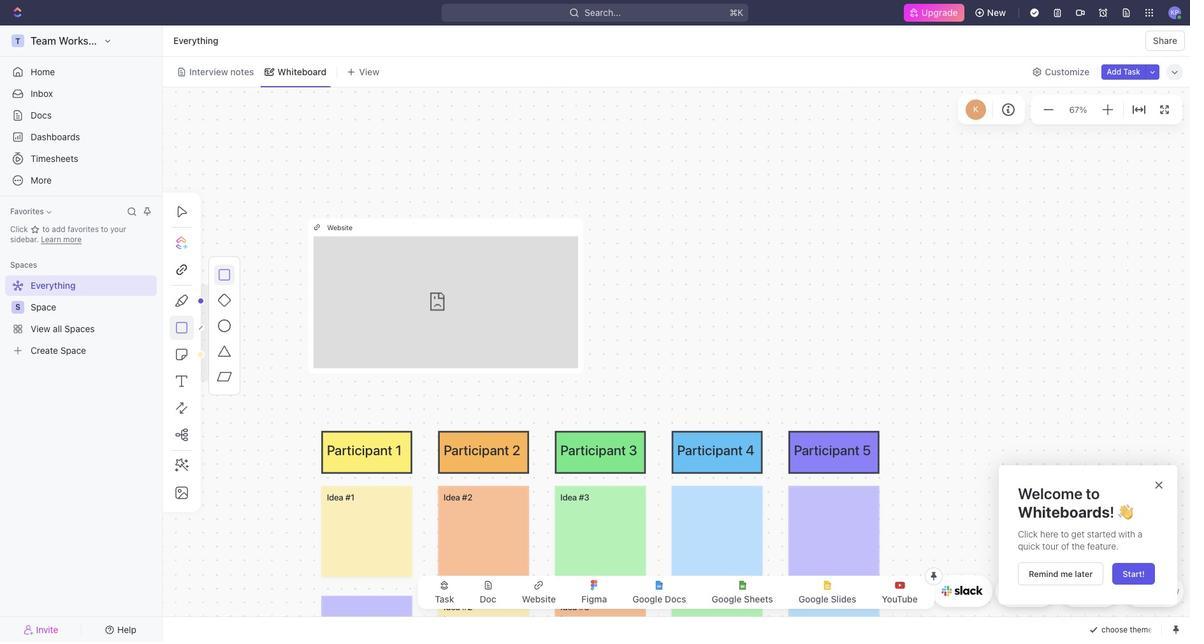 Task type: vqa. For each thing, say whether or not it's contained in the screenshot.
the 'Google' to the right
yes



Task type: locate. For each thing, give the bounding box(es) containing it.
view all spaces
[[31, 323, 95, 334]]

add task button
[[1102, 64, 1146, 79]]

everything up all
[[31, 280, 76, 291]]

click for click here to get started with a quick tour of the feature.
[[1019, 528, 1039, 539]]

google
[[633, 594, 663, 605], [712, 594, 742, 605], [799, 594, 829, 605]]

0 vertical spatial docs
[[31, 110, 52, 121]]

tour
[[1043, 541, 1059, 552]]

task button
[[425, 580, 465, 605]]

click up sidebar.
[[10, 225, 30, 234]]

!
[[1110, 503, 1115, 521]]

customize
[[1046, 66, 1090, 77]]

spaces inside view all spaces link
[[64, 323, 95, 334]]

team
[[31, 35, 56, 47]]

1 horizontal spatial space
[[60, 345, 86, 356]]

view for view
[[359, 66, 380, 77]]

0 horizontal spatial google
[[633, 594, 663, 605]]

task left 'doc'
[[435, 594, 454, 605]]

👋
[[1119, 503, 1134, 521]]

1 vertical spatial space
[[60, 345, 86, 356]]

0 horizontal spatial view
[[31, 323, 50, 334]]

remind
[[1029, 569, 1059, 579]]

remind me later button
[[1019, 562, 1104, 585]]

upgrade
[[922, 7, 958, 18]]

everything inside "tree"
[[31, 280, 76, 291]]

0 vertical spatial everything
[[173, 35, 219, 46]]

view inside "tree"
[[31, 323, 50, 334]]

dashboards link
[[5, 127, 157, 147]]

help button
[[85, 621, 157, 639]]

customize button
[[1029, 63, 1094, 81]]

google left slides
[[799, 594, 829, 605]]

everything up interview
[[173, 35, 219, 46]]

0 horizontal spatial space
[[31, 302, 56, 313]]

team workspace
[[31, 35, 112, 47]]

interview
[[189, 66, 228, 77]]

everything link
[[170, 33, 222, 48], [5, 276, 154, 296]]

learn
[[41, 235, 61, 244]]

2 horizontal spatial google
[[799, 594, 829, 605]]

1 horizontal spatial spaces
[[64, 323, 95, 334]]

all
[[53, 323, 62, 334]]

space
[[31, 302, 56, 313], [60, 345, 86, 356]]

spaces down sidebar.
[[10, 260, 37, 270]]

later
[[1076, 569, 1093, 579]]

task
[[1124, 67, 1141, 76], [435, 594, 454, 605]]

everything
[[173, 35, 219, 46], [31, 280, 76, 291]]

1 horizontal spatial google
[[712, 594, 742, 605]]

google left 'sheets' in the bottom right of the page
[[712, 594, 742, 605]]

workspace
[[59, 35, 112, 47]]

new
[[988, 7, 1006, 18]]

space right space, , "element"
[[31, 302, 56, 313]]

0 horizontal spatial task
[[435, 594, 454, 605]]

0 horizontal spatial docs
[[31, 110, 52, 121]]

1 vertical spatial spaces
[[64, 323, 95, 334]]

1 horizontal spatial view
[[359, 66, 380, 77]]

0 horizontal spatial click
[[10, 225, 30, 234]]

quick
[[1019, 541, 1041, 552]]

with
[[1119, 528, 1136, 539]]

home link
[[5, 62, 157, 82]]

notes
[[231, 66, 254, 77]]

excel
[[1139, 588, 1157, 596]]

space link
[[31, 297, 154, 318]]

docs link
[[5, 105, 157, 126]]

google docs button
[[623, 580, 697, 605]]

excel & csv link
[[1124, 575, 1184, 607]]

figma button
[[572, 580, 618, 605]]

share button
[[1146, 31, 1186, 51]]

google right "figma"
[[633, 594, 663, 605]]

&
[[1159, 588, 1164, 596]]

0 vertical spatial click
[[10, 225, 30, 234]]

0 vertical spatial space
[[31, 302, 56, 313]]

to inside click here to get started with a quick tour of the feature.
[[1061, 528, 1070, 539]]

1 google from the left
[[633, 594, 663, 605]]

click inside click here to get started with a quick tour of the feature.
[[1019, 528, 1039, 539]]

67% button
[[1067, 102, 1090, 117]]

0 horizontal spatial spaces
[[10, 260, 37, 270]]

dialog
[[999, 466, 1178, 605]]

0 vertical spatial spaces
[[10, 260, 37, 270]]

to up of
[[1061, 528, 1070, 539]]

1 vertical spatial click
[[1019, 528, 1039, 539]]

to
[[42, 225, 50, 234], [101, 225, 108, 234], [1087, 485, 1101, 503], [1061, 528, 1070, 539]]

learn more
[[41, 235, 82, 244]]

slides
[[831, 594, 857, 605]]

inbox link
[[5, 84, 157, 104]]

67%
[[1070, 104, 1088, 115]]

0 horizontal spatial everything
[[31, 280, 76, 291]]

dialog containing ×
[[999, 466, 1178, 605]]

website
[[522, 594, 556, 605]]

click here to get started with a quick tour of the feature.
[[1019, 528, 1146, 552]]

1 vertical spatial task
[[435, 594, 454, 605]]

3 google from the left
[[799, 594, 829, 605]]

view
[[359, 66, 380, 77], [31, 323, 50, 334]]

website button
[[512, 580, 566, 605]]

invite button
[[5, 621, 77, 639]]

s
[[15, 302, 20, 312]]

1 vertical spatial docs
[[665, 594, 687, 605]]

everything link up interview
[[170, 33, 222, 48]]

1 horizontal spatial everything
[[173, 35, 219, 46]]

2 google from the left
[[712, 594, 742, 605]]

tree containing everything
[[5, 276, 157, 361]]

t
[[15, 36, 20, 46]]

dashboards
[[31, 131, 80, 142]]

0 vertical spatial view
[[359, 66, 380, 77]]

to add favorites to your sidebar.
[[10, 225, 126, 244]]

invite user image
[[23, 624, 34, 636]]

the
[[1072, 541, 1086, 552]]

more button
[[5, 170, 157, 191]]

1 horizontal spatial docs
[[665, 594, 687, 605]]

k
[[974, 104, 979, 114]]

1 vertical spatial view
[[31, 323, 50, 334]]

0 vertical spatial task
[[1124, 67, 1141, 76]]

create space
[[31, 345, 86, 356]]

everything link up space link
[[5, 276, 154, 296]]

× button
[[1155, 475, 1164, 493]]

view button
[[343, 63, 384, 81]]

help button
[[85, 621, 157, 639]]

timesheets link
[[5, 149, 157, 169]]

click up the quick
[[1019, 528, 1039, 539]]

space down view all spaces link
[[60, 345, 86, 356]]

1 horizontal spatial everything link
[[170, 33, 222, 48]]

1 horizontal spatial task
[[1124, 67, 1141, 76]]

click inside sidebar navigation
[[10, 225, 30, 234]]

google inside button
[[633, 594, 663, 605]]

your
[[110, 225, 126, 234]]

spaces up create space link
[[64, 323, 95, 334]]

1 horizontal spatial click
[[1019, 528, 1039, 539]]

1 vertical spatial everything
[[31, 280, 76, 291]]

to left your
[[101, 225, 108, 234]]

view inside button
[[359, 66, 380, 77]]

to up whiteboards
[[1087, 485, 1101, 503]]

task right add
[[1124, 67, 1141, 76]]

0 horizontal spatial everything link
[[5, 276, 154, 296]]

tree
[[5, 276, 157, 361]]



Task type: describe. For each thing, give the bounding box(es) containing it.
sidebar.
[[10, 235, 39, 244]]

start! button
[[1113, 563, 1156, 585]]

started
[[1088, 528, 1117, 539]]

google sheets button
[[702, 580, 784, 605]]

0 vertical spatial everything link
[[170, 33, 222, 48]]

create
[[31, 345, 58, 356]]

add
[[1107, 67, 1122, 76]]

space, , element
[[11, 301, 24, 314]]

more
[[63, 235, 82, 244]]

view for view all spaces
[[31, 323, 50, 334]]

doc
[[480, 594, 497, 605]]

youtube button
[[872, 580, 929, 605]]

interview notes link
[[187, 63, 254, 81]]

feature.
[[1088, 541, 1119, 552]]

me
[[1061, 569, 1073, 579]]

google for google docs
[[633, 594, 663, 605]]

google for google slides
[[799, 594, 829, 605]]

everything for the bottommost everything link
[[31, 280, 76, 291]]

team workspace, , element
[[11, 34, 24, 47]]

add
[[52, 225, 65, 234]]

add task
[[1107, 67, 1141, 76]]

favorites button
[[5, 204, 57, 219]]

×
[[1155, 475, 1164, 493]]

⌘k
[[730, 7, 744, 18]]

search...
[[585, 7, 621, 18]]

share
[[1154, 35, 1178, 46]]

whiteboard
[[278, 66, 327, 77]]

remind me later
[[1029, 569, 1093, 579]]

inbox
[[31, 88, 53, 99]]

view all spaces link
[[5, 319, 154, 339]]

whiteboard link
[[275, 63, 327, 81]]

here
[[1041, 528, 1059, 539]]

doc button
[[470, 580, 507, 605]]

get
[[1072, 528, 1085, 539]]

kp button
[[1165, 3, 1186, 23]]

click for click
[[10, 225, 30, 234]]

more
[[31, 175, 52, 186]]

csv
[[1166, 588, 1180, 596]]

1 vertical spatial everything link
[[5, 276, 154, 296]]

excel & csv
[[1139, 588, 1180, 596]]

timesheets
[[31, 153, 78, 164]]

kp
[[1171, 8, 1180, 16]]

sheets
[[744, 594, 774, 605]]

interview notes
[[189, 66, 254, 77]]

tree inside sidebar navigation
[[5, 276, 157, 361]]

create space link
[[5, 341, 154, 361]]

home
[[31, 66, 55, 77]]

a
[[1138, 528, 1143, 539]]

google slides button
[[789, 580, 867, 605]]

figma
[[582, 594, 607, 605]]

youtube
[[882, 594, 918, 605]]

google for google sheets
[[712, 594, 742, 605]]

everything for the topmost everything link
[[173, 35, 219, 46]]

learn more link
[[41, 235, 82, 244]]

to up learn
[[42, 225, 50, 234]]

of
[[1062, 541, 1070, 552]]

docs inside button
[[665, 594, 687, 605]]

favorites
[[68, 225, 99, 234]]

favorites
[[10, 207, 44, 216]]

to inside welcome to whiteboards ! 👋
[[1087, 485, 1101, 503]]

docs inside sidebar navigation
[[31, 110, 52, 121]]

help
[[117, 624, 136, 635]]

whiteboards
[[1019, 503, 1110, 521]]

view button
[[343, 57, 450, 87]]

sidebar navigation
[[0, 26, 165, 642]]

google slides
[[799, 594, 857, 605]]

welcome to whiteboards ! 👋
[[1019, 485, 1134, 521]]

start!
[[1123, 569, 1146, 579]]



